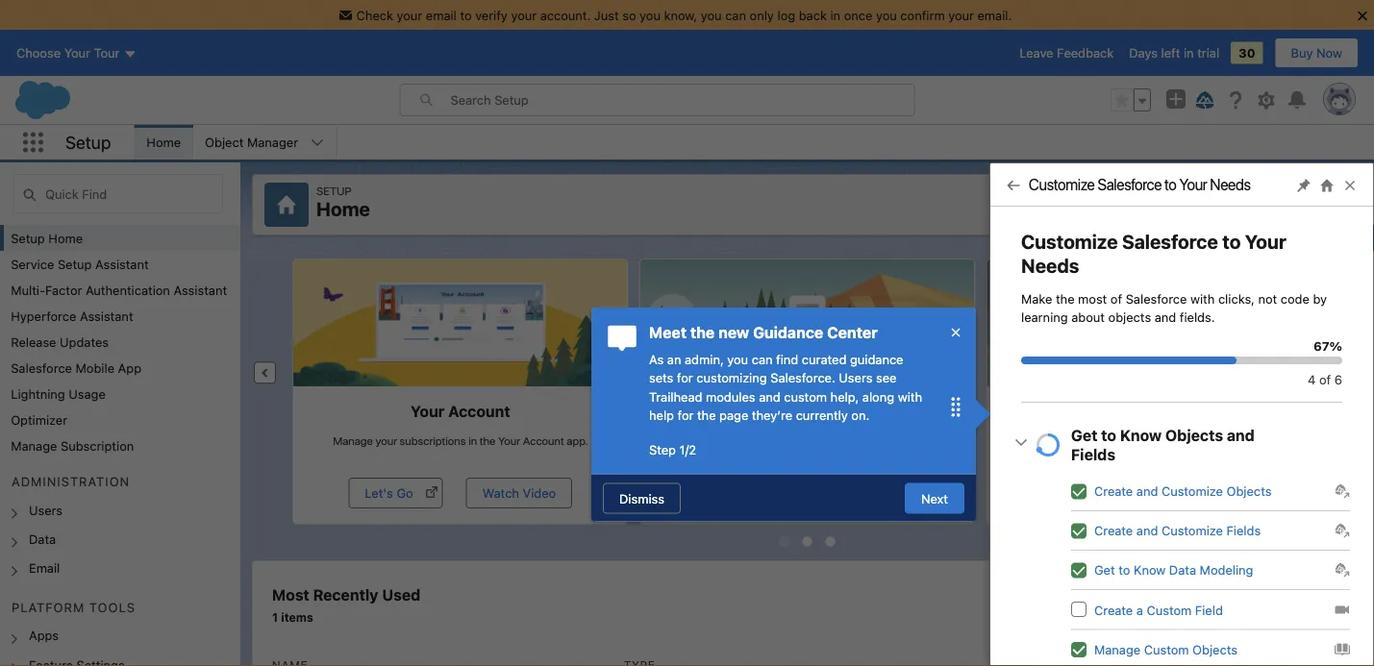 Task type: describe. For each thing, give the bounding box(es) containing it.
manage your subscriptions in the your account app.
[[333, 433, 588, 447]]

create a custom field button
[[1094, 603, 1223, 617]]

customizing
[[696, 371, 767, 385]]

1
[[272, 610, 278, 624]]

step
[[649, 442, 676, 457]]

verify
[[475, 8, 508, 22]]

real-time collaborative docs
[[1046, 402, 1262, 420]]

inside
[[1137, 448, 1166, 462]]

docs,
[[1206, 433, 1232, 447]]

log
[[777, 8, 795, 22]]

progress bar progress bar
[[1021, 357, 1342, 364]]

your left "email."
[[948, 8, 974, 22]]

2 horizontal spatial in
[[1184, 46, 1194, 60]]

custom inside list item
[[1147, 603, 1192, 617]]

see
[[876, 371, 897, 385]]

get for get to know objects and fields
[[1071, 426, 1098, 445]]

tab panel containing your account
[[282, 259, 1333, 525]]

0 vertical spatial mobile
[[745, 402, 795, 420]]

manage for manage your subscriptions in the your account app.
[[333, 433, 373, 447]]

collaborative
[[1122, 402, 1221, 420]]

they're
[[752, 408, 792, 423]]

create and customize objects link
[[1094, 484, 1272, 499]]

spreadsheets,
[[1234, 433, 1304, 447]]

account.
[[540, 8, 591, 22]]

to inside 'use the mobile publisher to create your own branded mobile app.'
[[785, 433, 794, 447]]

objects inside list item
[[1192, 642, 1238, 657]]

check your email to verify your account. just so you know, you can only log back in once you confirm your email.
[[356, 8, 1012, 22]]

help,
[[830, 389, 859, 404]]

only
[[750, 8, 774, 22]]

type element
[[605, 648, 928, 666]]

create a custom field
[[1094, 603, 1223, 617]]

and inside the create and customize objects 'list item'
[[1136, 484, 1158, 499]]

an
[[667, 352, 681, 366]]

so
[[622, 8, 636, 22]]

create and customize objects list item
[[1071, 472, 1350, 512]]

your right verify
[[511, 8, 537, 22]]

use the mobile publisher to create your own branded mobile app.
[[660, 433, 955, 462]]

create and customize fields
[[1094, 524, 1261, 538]]

1/2
[[679, 442, 696, 457]]

1 vertical spatial account
[[523, 433, 564, 447]]

you right so
[[640, 8, 661, 22]]

1 vertical spatial for
[[677, 408, 694, 423]]

get for get to know data modeling
[[1094, 563, 1115, 578]]

email
[[426, 8, 457, 22]]

publisher inside 'use the mobile publisher to create your own branded mobile app.'
[[736, 433, 782, 447]]

modules
[[706, 389, 755, 404]]

progress bar image
[[1021, 357, 1236, 364]]

days
[[1129, 46, 1158, 60]]

your inside 'use the mobile publisher to create your own branded mobile app.'
[[830, 433, 852, 447]]

as
[[649, 352, 664, 366]]

real-
[[1046, 402, 1085, 420]]

0 vertical spatial for
[[677, 371, 693, 385]]

1 horizontal spatial needs
[[1210, 175, 1251, 194]]

text default image for objects
[[1335, 484, 1350, 499]]

1 vertical spatial customize salesforce to your needs
[[1021, 230, 1286, 277]]

confirm
[[900, 8, 945, 22]]

manage custom objects list item
[[1071, 630, 1350, 666]]

object manager link
[[193, 125, 310, 160]]

0 horizontal spatial needs
[[1021, 254, 1079, 277]]

use
[[660, 433, 679, 447]]

objects for know
[[1165, 426, 1223, 445]]

make
[[1021, 291, 1052, 306]]

sets
[[649, 371, 673, 385]]

text default image for get to know data modeling
[[1335, 563, 1350, 578]]

the inside as an admin, you can find curated guidance sets for customizing salesforce. users see trailhead modules and custom help, along with help for the page they're currently on.
[[697, 408, 716, 423]]

time
[[1085, 402, 1118, 420]]

slides
[[1106, 448, 1135, 462]]

currently
[[796, 408, 848, 423]]

branded
[[878, 433, 919, 447]]

and inside create and customize fields list item
[[1136, 524, 1158, 538]]

email.
[[977, 8, 1012, 22]]

0 vertical spatial account
[[448, 402, 510, 420]]

curated
[[802, 352, 847, 366]]

mobile
[[922, 433, 955, 447]]

2 vertical spatial in
[[468, 433, 477, 447]]

not
[[1258, 291, 1277, 306]]

and inside the transform productivity with collaborative docs, spreadsheets, and slides inside salesforce.
[[1085, 448, 1104, 462]]

dismiss button
[[603, 483, 681, 514]]

setup home
[[316, 184, 370, 220]]

text default image for fields
[[1335, 523, 1350, 539]]

modeling
[[1200, 563, 1253, 578]]

get to know objects and fields button
[[1071, 426, 1292, 464]]

once
[[844, 8, 872, 22]]

most
[[272, 586, 309, 604]]

create for create a custom field
[[1094, 603, 1133, 617]]

mobile publisher
[[745, 402, 869, 420]]

with inside the transform productivity with collaborative docs, spreadsheets, and slides inside salesforce.
[[1117, 433, 1138, 447]]

fields inside get to know objects and fields
[[1071, 446, 1116, 464]]

data
[[1169, 563, 1196, 578]]

just
[[594, 8, 619, 22]]

67% status
[[1021, 327, 1342, 387]]

buy now button
[[1275, 38, 1359, 68]]

items
[[281, 610, 313, 624]]

manager
[[247, 135, 298, 150]]

dismiss
[[619, 491, 664, 506]]

leave feedback
[[1019, 46, 1114, 60]]

get to know data modeling list item
[[1071, 551, 1350, 591]]

with inside make the most of salesforce with clicks, not code by learning about objects and fields.
[[1190, 291, 1215, 306]]

setup tree tree
[[0, 225, 240, 666]]

objects
[[1108, 310, 1151, 325]]

object element
[[928, 648, 1362, 666]]

objects for customize
[[1227, 484, 1272, 499]]

of
[[1110, 291, 1122, 306]]

custom
[[784, 389, 827, 404]]

app. inside 'use the mobile publisher to create your own branded mobile app.'
[[797, 448, 818, 462]]

leave
[[1019, 46, 1053, 60]]

30
[[1239, 46, 1255, 60]]

text default image inside create a custom field list item
[[1335, 602, 1350, 618]]

0 vertical spatial in
[[830, 8, 841, 22]]

now
[[1316, 46, 1342, 60]]

step 1/2
[[649, 442, 696, 457]]

object
[[205, 135, 244, 150]]

most
[[1078, 291, 1107, 306]]

mobile inside 'use the mobile publisher to create your own branded mobile app.'
[[700, 433, 734, 447]]

transform
[[1004, 433, 1054, 447]]

buy
[[1291, 46, 1313, 60]]

setup for setup
[[65, 132, 111, 153]]

recently
[[313, 586, 378, 604]]



Task type: locate. For each thing, give the bounding box(es) containing it.
get down time
[[1071, 426, 1098, 445]]

on.
[[851, 408, 870, 423]]

get inside get to know objects and fields
[[1071, 426, 1098, 445]]

know for objects
[[1120, 426, 1162, 445]]

get to know objects and fields
[[1071, 426, 1255, 464]]

the inside make the most of salesforce with clicks, not code by learning about objects and fields.
[[1056, 291, 1075, 306]]

with up slides
[[1117, 433, 1138, 447]]

with up fields.
[[1190, 291, 1215, 306]]

customize
[[1029, 175, 1095, 194], [1021, 230, 1118, 253], [1162, 484, 1223, 499], [1162, 524, 1223, 538]]

back
[[799, 8, 827, 22]]

1 vertical spatial in
[[1184, 46, 1194, 60]]

know,
[[664, 8, 697, 22]]

the right use
[[682, 433, 698, 447]]

your left subscriptions
[[375, 433, 397, 447]]

a
[[1136, 603, 1143, 617]]

next button
[[905, 483, 964, 514]]

1 vertical spatial create
[[1094, 524, 1133, 538]]

1 vertical spatial objects
[[1227, 484, 1272, 499]]

next
[[921, 491, 948, 506]]

1 vertical spatial app.
[[797, 448, 818, 462]]

and down docs
[[1227, 426, 1255, 445]]

you inside as an admin, you can find curated guidance sets for customizing salesforce. users see trailhead modules and custom help, along with help for the page they're currently on.
[[727, 352, 748, 366]]

create left a
[[1094, 603, 1133, 617]]

know inside list item
[[1134, 563, 1166, 578]]

1 vertical spatial salesforce.
[[1169, 448, 1223, 462]]

app. down create
[[797, 448, 818, 462]]

learning
[[1021, 310, 1068, 325]]

0 vertical spatial custom
[[1147, 603, 1192, 617]]

1 horizontal spatial account
[[523, 433, 564, 447]]

for up trailhead
[[677, 371, 693, 385]]

1 vertical spatial needs
[[1021, 254, 1079, 277]]

salesforce
[[1098, 175, 1162, 194], [1122, 230, 1218, 253], [1126, 291, 1187, 306]]

0 vertical spatial text default image
[[1335, 563, 1350, 578]]

create for create and customize fields
[[1094, 524, 1133, 538]]

your account
[[411, 402, 510, 420]]

the left page
[[697, 408, 716, 423]]

your left email
[[397, 8, 422, 22]]

leave feedback link
[[1019, 46, 1114, 60]]

app. left step
[[567, 433, 588, 447]]

salesforce.
[[770, 371, 835, 385], [1169, 448, 1223, 462]]

in right back
[[830, 8, 841, 22]]

0 vertical spatial with
[[1190, 291, 1215, 306]]

fields.
[[1180, 310, 1215, 325]]

3 text default image from the top
[[1335, 602, 1350, 618]]

0 vertical spatial know
[[1120, 426, 1162, 445]]

0 vertical spatial text default image
[[1335, 484, 1350, 499]]

get to know data modeling link
[[1094, 563, 1253, 578]]

as an admin, you can find curated guidance sets for customizing salesforce. users see trailhead modules and custom help, along with help for the page they're currently on.
[[649, 352, 922, 423]]

2 vertical spatial create
[[1094, 603, 1133, 617]]

0 horizontal spatial fields
[[1071, 446, 1116, 464]]

1 text default image from the top
[[1335, 484, 1350, 499]]

fields down time
[[1071, 446, 1116, 464]]

salesforce. inside the transform productivity with collaborative docs, spreadsheets, and slides inside salesforce.
[[1169, 448, 1223, 462]]

needs
[[1210, 175, 1251, 194], [1021, 254, 1079, 277]]

1 vertical spatial know
[[1134, 563, 1166, 578]]

salesforce inside make the most of salesforce with clicks, not code by learning about objects and fields.
[[1126, 291, 1187, 306]]

transform productivity with collaborative docs, spreadsheets, and slides inside salesforce.
[[1004, 433, 1304, 462]]

to inside list item
[[1118, 563, 1130, 578]]

1 vertical spatial mobile
[[700, 433, 734, 447]]

0 vertical spatial customize salesforce to your needs
[[1029, 175, 1251, 194]]

1 text default image from the top
[[1335, 563, 1350, 578]]

0 vertical spatial salesforce
[[1098, 175, 1162, 194]]

2 text default image from the top
[[1335, 642, 1350, 657]]

0 vertical spatial app.
[[567, 433, 588, 447]]

meet
[[649, 324, 687, 342]]

text default image inside the create and customize objects 'list item'
[[1335, 484, 1350, 499]]

know up inside
[[1120, 426, 1162, 445]]

0 vertical spatial can
[[725, 8, 746, 22]]

manage inside list item
[[1094, 642, 1141, 657]]

get up create a custom field
[[1094, 563, 1115, 578]]

can left "find"
[[752, 352, 773, 366]]

1 vertical spatial get
[[1094, 563, 1115, 578]]

1 horizontal spatial in
[[830, 8, 841, 22]]

create up get to know data modeling in the bottom right of the page
[[1094, 524, 1133, 538]]

page
[[719, 408, 748, 423]]

and inside as an admin, you can find curated guidance sets for customizing salesforce. users see trailhead modules and custom help, along with help for the page they're currently on.
[[759, 389, 780, 404]]

0 horizontal spatial setup
[[65, 132, 111, 153]]

1 create from the top
[[1094, 484, 1133, 499]]

know for data
[[1134, 563, 1166, 578]]

manage custom objects
[[1094, 642, 1238, 657]]

name element
[[253, 648, 605, 666]]

for down trailhead
[[677, 408, 694, 423]]

and down inside
[[1136, 484, 1158, 499]]

1 vertical spatial text default image
[[1335, 523, 1350, 539]]

2 text default image from the top
[[1335, 523, 1350, 539]]

67%
[[1314, 338, 1342, 353]]

1 horizontal spatial salesforce.
[[1169, 448, 1223, 462]]

0 horizontal spatial in
[[468, 433, 477, 447]]

salesforce. inside as an admin, you can find curated guidance sets for customizing salesforce. users see trailhead modules and custom help, along with help for the page they're currently on.
[[770, 371, 835, 385]]

mobile
[[745, 402, 795, 420], [700, 433, 734, 447]]

tab panel
[[282, 259, 1333, 525]]

app navigation
[[23, 125, 65, 160]]

days left in trial
[[1129, 46, 1219, 60]]

1 vertical spatial manage
[[1094, 642, 1141, 657]]

manage for manage custom objects
[[1094, 642, 1141, 657]]

setup for setup home
[[316, 184, 351, 197]]

users
[[839, 371, 873, 385]]

find
[[776, 352, 798, 366]]

and up get to know data modeling link
[[1136, 524, 1158, 538]]

can inside as an admin, you can find curated guidance sets for customizing salesforce. users see trailhead modules and custom help, along with help for the page they're currently on.
[[752, 352, 773, 366]]

2 vertical spatial with
[[1117, 433, 1138, 447]]

group
[[1111, 89, 1151, 112]]

guidance
[[850, 352, 903, 366]]

your
[[397, 8, 422, 22], [511, 8, 537, 22], [948, 8, 974, 22], [375, 433, 397, 447], [830, 433, 852, 447]]

text default image
[[1335, 484, 1350, 499], [1335, 523, 1350, 539], [1335, 602, 1350, 618]]

1 horizontal spatial app.
[[797, 448, 818, 462]]

and down the productivity on the bottom of page
[[1085, 448, 1104, 462]]

1 vertical spatial custom
[[1144, 642, 1189, 657]]

objects down "spreadsheets,"
[[1227, 484, 1272, 499]]

trailhead
[[649, 389, 702, 404]]

you right "know,"
[[701, 8, 722, 22]]

your left own
[[830, 433, 852, 447]]

objects inside get to know objects and fields
[[1165, 426, 1223, 445]]

objects down create a custom field list item
[[1192, 642, 1238, 657]]

the down your account
[[480, 433, 496, 447]]

about
[[1071, 310, 1105, 325]]

2 vertical spatial objects
[[1192, 642, 1238, 657]]

know left data at the bottom of the page
[[1134, 563, 1166, 578]]

0 vertical spatial publisher
[[799, 402, 869, 420]]

1 vertical spatial with
[[898, 389, 922, 404]]

new
[[718, 324, 749, 342]]

manage inside tab panel
[[333, 433, 373, 447]]

guidance
[[753, 324, 823, 342]]

create
[[1094, 484, 1133, 499], [1094, 524, 1133, 538], [1094, 603, 1133, 617]]

0 horizontal spatial can
[[725, 8, 746, 22]]

admin,
[[685, 352, 724, 366]]

app.
[[567, 433, 588, 447], [797, 448, 818, 462]]

meet the new guidance center
[[649, 324, 878, 342]]

0 horizontal spatial publisher
[[736, 433, 782, 447]]

tab list
[[282, 532, 1333, 553]]

1 vertical spatial salesforce
[[1122, 230, 1218, 253]]

1 vertical spatial publisher
[[736, 433, 782, 447]]

create inside 'list item'
[[1094, 484, 1133, 499]]

with
[[1190, 291, 1215, 306], [898, 389, 922, 404], [1117, 433, 1138, 447]]

with right along
[[898, 389, 922, 404]]

setup inside setup home
[[316, 184, 351, 197]]

by
[[1313, 291, 1327, 306]]

create for create and customize objects
[[1094, 484, 1133, 499]]

create
[[797, 433, 828, 447]]

2 vertical spatial text default image
[[1335, 602, 1350, 618]]

2 create from the top
[[1094, 524, 1133, 538]]

along
[[862, 389, 894, 404]]

text default image inside manage custom objects list item
[[1335, 642, 1350, 657]]

create inside list item
[[1094, 603, 1133, 617]]

the up admin,
[[690, 324, 715, 342]]

can left only
[[725, 8, 746, 22]]

left
[[1161, 46, 1180, 60]]

0 horizontal spatial app.
[[567, 433, 588, 447]]

get to know data modeling
[[1094, 563, 1253, 578]]

and inside get to know objects and fields
[[1227, 426, 1255, 445]]

1 vertical spatial fields
[[1227, 524, 1261, 538]]

0 vertical spatial objects
[[1165, 426, 1223, 445]]

field
[[1195, 603, 1223, 617]]

0 vertical spatial fields
[[1071, 446, 1116, 464]]

1 vertical spatial can
[[752, 352, 773, 366]]

0 vertical spatial get
[[1071, 426, 1098, 445]]

1 horizontal spatial publisher
[[799, 402, 869, 420]]

the left most
[[1056, 291, 1075, 306]]

objects down collaborative
[[1165, 426, 1223, 445]]

manage left subscriptions
[[333, 433, 373, 447]]

code
[[1281, 291, 1310, 306]]

in right left
[[1184, 46, 1194, 60]]

and
[[1155, 310, 1176, 325], [759, 389, 780, 404], [1227, 426, 1255, 445], [1085, 448, 1104, 462], [1136, 484, 1158, 499], [1136, 524, 1158, 538]]

1 vertical spatial text default image
[[1335, 642, 1350, 657]]

3 create from the top
[[1094, 603, 1133, 617]]

create and customize objects
[[1094, 484, 1272, 499]]

productivity
[[1056, 433, 1114, 447]]

buy now
[[1291, 46, 1342, 60]]

know inside get to know objects and fields
[[1120, 426, 1162, 445]]

you up customizing
[[727, 352, 748, 366]]

0 horizontal spatial mobile
[[700, 433, 734, 447]]

custom right a
[[1147, 603, 1192, 617]]

clicks,
[[1218, 291, 1255, 306]]

fields up "modeling"
[[1227, 524, 1261, 538]]

account
[[448, 402, 510, 420], [523, 433, 564, 447]]

create down slides
[[1094, 484, 1133, 499]]

and up the they're
[[759, 389, 780, 404]]

custom inside list item
[[1144, 642, 1189, 657]]

manage custom objects link
[[1094, 642, 1238, 657]]

0 vertical spatial create
[[1094, 484, 1133, 499]]

the for most
[[1056, 291, 1075, 306]]

publisher
[[799, 402, 869, 420], [736, 433, 782, 447]]

you
[[640, 8, 661, 22], [701, 8, 722, 22], [876, 8, 897, 22], [727, 352, 748, 366]]

in down your account
[[468, 433, 477, 447]]

1 horizontal spatial manage
[[1094, 642, 1141, 657]]

setup
[[65, 132, 111, 153], [316, 184, 351, 197]]

customize inside create and customize fields list item
[[1162, 524, 1223, 538]]

custom down create a custom field button
[[1144, 642, 1189, 657]]

docs
[[1225, 402, 1262, 420]]

own
[[854, 433, 875, 447]]

create inside list item
[[1094, 524, 1133, 538]]

create a custom field list item
[[1071, 591, 1350, 630]]

object manager
[[205, 135, 298, 150]]

and left fields.
[[1155, 310, 1176, 325]]

0 vertical spatial needs
[[1210, 175, 1251, 194]]

and inside make the most of salesforce with clicks, not code by learning about objects and fields.
[[1155, 310, 1176, 325]]

0 horizontal spatial with
[[898, 389, 922, 404]]

help
[[649, 408, 674, 423]]

objects inside 'list item'
[[1227, 484, 1272, 499]]

customize inside the create and customize objects 'list item'
[[1162, 484, 1223, 499]]

most recently used 1 items
[[272, 586, 421, 624]]

0 vertical spatial salesforce.
[[770, 371, 835, 385]]

the inside 'use the mobile publisher to create your own branded mobile app.'
[[682, 433, 698, 447]]

salesforce. down docs,
[[1169, 448, 1223, 462]]

0 horizontal spatial account
[[448, 402, 510, 420]]

collaborative
[[1140, 433, 1203, 447]]

0 vertical spatial setup
[[65, 132, 111, 153]]

create and customize fields list item
[[1071, 512, 1350, 551]]

with inside as an admin, you can find curated guidance sets for customizing salesforce. users see trailhead modules and custom help, along with help for the page they're currently on.
[[898, 389, 922, 404]]

text default image for manage custom objects
[[1335, 642, 1350, 657]]

0 horizontal spatial manage
[[333, 433, 373, 447]]

manage down a
[[1094, 642, 1141, 657]]

you right once
[[876, 8, 897, 22]]

text default image inside create and customize fields list item
[[1335, 523, 1350, 539]]

progress bar
[[1037, 434, 1060, 457]]

1 horizontal spatial can
[[752, 352, 773, 366]]

the for new
[[690, 324, 715, 342]]

2 vertical spatial salesforce
[[1126, 291, 1187, 306]]

fields inside list item
[[1227, 524, 1261, 538]]

2 horizontal spatial with
[[1190, 291, 1215, 306]]

the
[[1056, 291, 1075, 306], [690, 324, 715, 342], [697, 408, 716, 423], [480, 433, 496, 447], [682, 433, 698, 447]]

1 horizontal spatial mobile
[[745, 402, 795, 420]]

text default image
[[1335, 563, 1350, 578], [1335, 642, 1350, 657]]

for
[[677, 371, 693, 385], [677, 408, 694, 423]]

salesforce. up custom
[[770, 371, 835, 385]]

1 horizontal spatial with
[[1117, 433, 1138, 447]]

text default image inside get to know data modeling list item
[[1335, 563, 1350, 578]]

fields
[[1071, 446, 1116, 464], [1227, 524, 1261, 538]]

1 horizontal spatial fields
[[1227, 524, 1261, 538]]

get inside list item
[[1094, 563, 1115, 578]]

0 horizontal spatial salesforce.
[[770, 371, 835, 385]]

1 vertical spatial setup
[[316, 184, 351, 197]]

1 horizontal spatial setup
[[316, 184, 351, 197]]

trial
[[1197, 46, 1219, 60]]

to inside get to know objects and fields
[[1101, 426, 1116, 445]]

the for mobile
[[682, 433, 698, 447]]

0 vertical spatial manage
[[333, 433, 373, 447]]



Task type: vqa. For each thing, say whether or not it's contained in the screenshot.
the Know corresponding to Objects
yes



